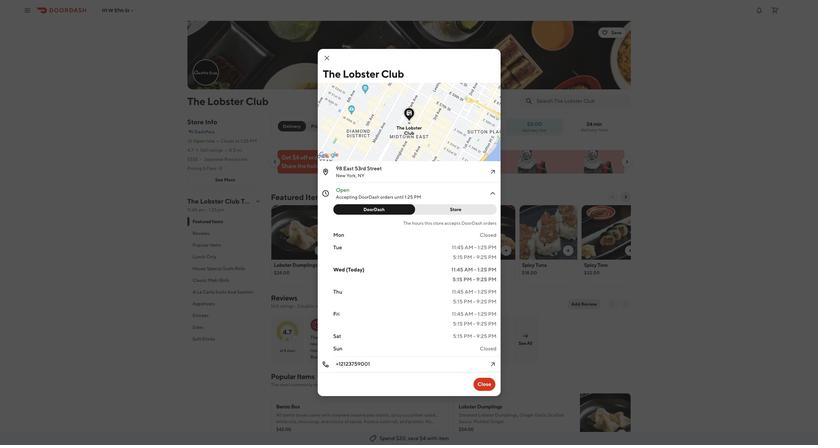 Task type: vqa. For each thing, say whether or not it's contained in the screenshot.
GROUP
yes



Task type: locate. For each thing, give the bounding box(es) containing it.
4.7 up of 5 stars
[[283, 328, 292, 336]]

doordash down "open accepting doordash orders until 1:25 pm"
[[363, 207, 385, 212]]

featured down the share
[[271, 193, 304, 202]]

0 vertical spatial previous button of carousel image
[[272, 159, 277, 165]]

0 vertical spatial $4
[[292, 154, 299, 161]]

spicy inside spicy tuna $18.00
[[522, 262, 534, 268]]

open up 'accepting'
[[336, 187, 349, 193]]

next image
[[623, 302, 628, 307]]

only
[[206, 254, 217, 260]]

store inside button
[[450, 207, 461, 212]]

5:15 for thu
[[453, 299, 463, 305]]

0 horizontal spatial delivery
[[522, 128, 539, 133]]

0 vertical spatial lobster dumplings image
[[271, 205, 329, 260]]

Pickup radio
[[302, 121, 331, 132]]

98 east 53rd street new york, ny
[[336, 166, 382, 178]]

store
[[433, 221, 443, 226], [385, 382, 396, 388]]

- inside get $4 off orders $20+ with coca-cola®. now - 12/22. share the holiday magic
[[401, 154, 404, 161]]

add review
[[571, 302, 597, 307]]

open inside "open accepting doordash orders until 1:25 pm"
[[336, 187, 349, 193]]

sauce,
[[459, 419, 472, 425]]

1 vertical spatial all
[[276, 413, 282, 418]]

1 horizontal spatial and
[[343, 382, 351, 388]]

1 horizontal spatial reviews
[[271, 294, 297, 302]]

popular for popular items
[[193, 243, 209, 248]]

1 horizontal spatial ginger
[[519, 413, 534, 418]]

1 vertical spatial ratings
[[280, 304, 294, 309]]

2 horizontal spatial orders
[[483, 221, 497, 226]]

of 5 stars
[[280, 348, 295, 353]]

0 vertical spatial 160
[[200, 148, 208, 153]]

• right 8/20/22
[[457, 334, 459, 339]]

rolls inside button
[[235, 266, 245, 271]]

spicy inside spicy shrimp rice $24.00
[[336, 262, 348, 268]]

store left accepts
[[433, 221, 443, 226]]

0 vertical spatial store
[[187, 118, 204, 126]]

powered by google image
[[319, 152, 338, 158]]

pickup
[[311, 124, 326, 129]]

reviews up popular items
[[193, 231, 210, 236]]

the lobster club image
[[187, 21, 631, 89], [193, 60, 218, 85]]

classic maki rolls button
[[187, 275, 263, 286]]

1 vertical spatial ginger
[[490, 419, 504, 425]]

see for see more
[[215, 177, 223, 183]]

1 vertical spatial reviews
[[271, 294, 297, 302]]

fees
[[207, 166, 216, 171]]

1 vertical spatial open
[[336, 187, 349, 193]]

dumplings inside lobster dumplings steamed lobster dumplings, ginger garlic scallion sauce, pickled ginger $24.00
[[477, 404, 502, 410]]

1 spicy from the left
[[336, 262, 348, 268]]

0 horizontal spatial see
[[215, 177, 223, 183]]

$4 left off
[[292, 154, 299, 161]]

160 down reviews link on the bottom of page
[[271, 304, 279, 309]]

store up "dashpass"
[[187, 118, 204, 126]]

rice,
[[289, 419, 297, 425]]

see for see all
[[518, 341, 526, 346]]

with
[[341, 154, 352, 161], [322, 413, 331, 418], [427, 436, 437, 442]]

• right $$$$
[[200, 157, 202, 162]]

white
[[276, 419, 288, 425]]

1 horizontal spatial store
[[433, 221, 443, 226]]

0 vertical spatial order
[[355, 124, 368, 129]]

1 vertical spatial closed
[[480, 346, 497, 352]]

• left 0.5
[[225, 148, 227, 153]]

thu
[[333, 289, 342, 295]]

orders for until
[[380, 195, 393, 200]]

mi
[[237, 148, 242, 153]]

spicy for spicy shrimp rice
[[336, 262, 348, 268]]

ginger left garlic
[[519, 413, 534, 418]]

0 vertical spatial popular
[[193, 243, 209, 248]]

9:25 for wed (today)
[[476, 277, 487, 283]]

rolls right maki on the left of page
[[219, 278, 229, 283]]

group order
[[340, 124, 368, 129]]

rolls up classic maki rolls 'button'
[[235, 266, 245, 271]]

1 vertical spatial popular
[[271, 373, 296, 381]]

0 horizontal spatial this
[[377, 382, 384, 388]]

sushi left and
[[215, 290, 227, 295]]

popular inside popular items the most commonly ordered items and dishes from this store
[[271, 373, 296, 381]]

lunch
[[193, 254, 206, 260]]

of left 5
[[280, 348, 283, 353]]

see
[[215, 177, 223, 183], [518, 341, 526, 346]]

1 horizontal spatial open
[[336, 187, 349, 193]]

popular items the most commonly ordered items and dishes from this store
[[271, 373, 396, 388]]

11:45 am - 1:25 pm for fri
[[452, 311, 497, 317]]

dumplings inside lobster dumplings $24.00
[[292, 262, 317, 268]]

items
[[331, 382, 342, 388]]

1 vertical spatial see
[[518, 341, 526, 346]]

1 vertical spatial featured items
[[193, 219, 223, 224]]

come
[[309, 413, 321, 418]]

reviews link
[[271, 294, 297, 302]]

5:15 down "$16.00"
[[452, 277, 462, 283]]

1 click item image from the top
[[489, 168, 497, 176]]

0 horizontal spatial $24.00
[[274, 270, 290, 276]]

1 vertical spatial $4
[[420, 436, 426, 442]]

1 vertical spatial store
[[450, 207, 461, 212]]

1 vertical spatial store
[[385, 382, 396, 388]]

1:25 up 8/20/22 • doordash order
[[478, 311, 487, 317]]

at
[[235, 138, 239, 144]]

2 horizontal spatial with
[[427, 436, 437, 442]]

1 horizontal spatial add item to cart image
[[627, 248, 633, 253]]

popular up most
[[271, 373, 296, 381]]

reviews
[[193, 231, 210, 236], [271, 294, 297, 302]]

york,
[[346, 173, 357, 178]]

miso
[[298, 419, 308, 425]]

2 vertical spatial with
[[427, 436, 437, 442]]

sushi down the lunch only button
[[223, 266, 234, 271]]

1 horizontal spatial of
[[344, 419, 349, 425]]

1 vertical spatial order
[[478, 334, 489, 339]]

ratings up $$$$ • japanese restaurant
[[209, 148, 223, 153]]

doordash inside button
[[363, 207, 385, 212]]

scallion
[[548, 413, 564, 418]]

1 vertical spatial 160
[[271, 304, 279, 309]]

5:15
[[453, 254, 463, 261], [452, 277, 462, 283], [453, 299, 463, 305], [453, 321, 463, 327], [453, 333, 463, 340]]

order up click item icon
[[478, 334, 489, 339]]

click item image
[[489, 361, 497, 369]]

sesame
[[350, 413, 366, 418]]

2 closed from the top
[[480, 346, 497, 352]]

0 horizontal spatial previous button of carousel image
[[272, 159, 277, 165]]

delivery down $0.00
[[522, 128, 539, 133]]

1 horizontal spatial delivery
[[581, 127, 597, 133]]

0 vertical spatial all
[[527, 341, 532, 346]]

the inside popular items the most commonly ordered items and dishes from this store
[[271, 382, 279, 388]]

spicy up $32.00
[[584, 262, 597, 268]]

items inside popular items the most commonly ordered items and dishes from this store
[[297, 373, 315, 381]]

save
[[611, 30, 622, 35]]

1 vertical spatial previous button of carousel image
[[610, 195, 615, 200]]

5:15 down l on the bottom of page
[[453, 333, 463, 340]]

ginger down dumplings,
[[490, 419, 504, 425]]

111 w 57th st button
[[102, 8, 135, 13]]

11:45 for wed (today)
[[451, 267, 463, 273]]

with left item
[[427, 436, 437, 442]]

1 horizontal spatial featured items
[[271, 193, 326, 202]]

1 vertical spatial click item image
[[489, 190, 497, 198]]

0 vertical spatial this
[[425, 221, 432, 226]]

160
[[200, 148, 208, 153], [271, 304, 279, 309]]

0 vertical spatial orders
[[308, 154, 325, 161]]

0 horizontal spatial featured items
[[193, 219, 223, 224]]

5:15 for wed (today)
[[452, 277, 462, 283]]

roll,
[[391, 419, 399, 425]]

gyoza
[[472, 262, 486, 268]]

popular up lunch
[[193, 243, 209, 248]]

11:45 am - 1:25 pm
[[452, 245, 497, 251], [451, 267, 497, 273], [452, 289, 497, 295], [452, 311, 497, 317]]

ladonna
[[429, 322, 450, 328]]

order methods option group
[[278, 121, 331, 132]]

sides
[[193, 325, 204, 330]]

0 vertical spatial rolls
[[235, 266, 245, 271]]

and right roll,
[[400, 419, 407, 425]]

next button of carousel image
[[624, 159, 629, 165], [623, 195, 628, 200]]

open down "dashpass"
[[193, 138, 205, 144]]

5
[[284, 348, 286, 353]]

spicy shrimp rice $24.00
[[336, 262, 377, 276]]

1 horizontal spatial store
[[450, 207, 461, 212]]

0 horizontal spatial ratings
[[209, 148, 223, 153]]

this inside popular items the most commonly ordered items and dishes from this store
[[377, 382, 384, 388]]

0 horizontal spatial lobster dumplings image
[[271, 205, 329, 260]]

delivery inside 24 min delivery time
[[581, 127, 597, 133]]

am for tue
[[465, 245, 473, 251]]

9:25 for fri
[[476, 321, 487, 327]]

closed for sun
[[480, 346, 497, 352]]

closes
[[221, 138, 234, 144]]

1 horizontal spatial spicy
[[522, 262, 534, 268]]

and right the items
[[343, 382, 351, 388]]

add item to cart image
[[317, 248, 322, 253], [565, 248, 571, 253], [436, 433, 442, 438], [619, 433, 624, 438]]

5:15 up 8/20/22 • doordash order
[[453, 321, 463, 327]]

1 vertical spatial sushi
[[215, 290, 227, 295]]

1 horizontal spatial all
[[527, 341, 532, 346]]

reviews inside button
[[193, 231, 210, 236]]

items inside heading
[[305, 193, 326, 202]]

this inside 'the lobster club' dialog
[[425, 221, 432, 226]]

1 horizontal spatial dumplings
[[477, 404, 502, 410]]

1 horizontal spatial order
[[478, 334, 489, 339]]

• inside the reviews 160 ratings • 2 public reviews
[[295, 304, 297, 309]]

1 horizontal spatial popular
[[271, 373, 296, 381]]

5:15 up pork
[[453, 254, 463, 261]]

order right group
[[355, 124, 368, 129]]

0 vertical spatial store
[[433, 221, 443, 226]]

0 vertical spatial featured
[[271, 193, 304, 202]]

5:15 pm - 9:25 pm for tue
[[453, 254, 497, 261]]

close the lobster club image
[[323, 54, 331, 62]]

$4 right save
[[420, 436, 426, 442]]

with inside bento box all bento boxes come with steamed sesame pea shoots, spicy cucumber salad, white rice, miso soup, and choice of sauce, 4 piece sushi roll, and protein.   no modifications, please.
[[322, 413, 331, 418]]

open for open now
[[193, 138, 205, 144]]

0 horizontal spatial popular
[[193, 243, 209, 248]]

reviews for reviews 160 ratings • 2 public reviews
[[271, 294, 297, 302]]

items up 'commonly'
[[297, 373, 315, 381]]

1 vertical spatial of
[[344, 419, 349, 425]]

5:15 pm - 9:25 pm for fri
[[453, 321, 497, 327]]

0 horizontal spatial spicy
[[336, 262, 348, 268]]

closed for mon
[[480, 232, 497, 238]]

am for wed (today)
[[464, 267, 473, 273]]

the
[[323, 68, 341, 80], [187, 95, 205, 107], [396, 125, 404, 131], [396, 125, 404, 131], [187, 198, 199, 205], [403, 221, 411, 226], [271, 382, 279, 388]]

public
[[301, 304, 314, 309]]

2 delivery from the left
[[522, 128, 539, 133]]

pm
[[218, 207, 224, 213]]

1 vertical spatial this
[[377, 382, 384, 388]]

and
[[343, 382, 351, 388], [321, 419, 329, 425], [400, 419, 407, 425]]

ratings
[[209, 148, 223, 153], [280, 304, 294, 309]]

lobster dumplings image
[[271, 205, 329, 260], [580, 393, 631, 444]]

1:25
[[240, 138, 249, 144], [405, 195, 413, 200], [209, 207, 217, 213], [478, 245, 487, 251], [477, 267, 487, 273], [478, 289, 487, 295], [478, 311, 487, 317]]

0.5 mi
[[229, 148, 242, 153]]

$24.00 up reviews link on the bottom of page
[[274, 270, 290, 276]]

0 horizontal spatial 160
[[200, 148, 208, 153]]

0 horizontal spatial order
[[355, 124, 368, 129]]

with right come
[[322, 413, 331, 418]]

see all link
[[513, 315, 538, 364]]

soft
[[193, 337, 201, 342]]

9:25 for thu
[[476, 299, 487, 305]]

l
[[450, 322, 453, 328]]

$24.00 down "shrimp"
[[336, 270, 352, 276]]

of down steamed on the left of the page
[[344, 419, 349, 425]]

$24.00 inside spicy shrimp rice $24.00
[[336, 270, 352, 276]]

appetizers button
[[187, 298, 263, 310]]

5:15 pm - 9:25 pm for thu
[[453, 299, 497, 305]]

0 horizontal spatial add item to cart image
[[503, 248, 509, 253]]

1:25 right until
[[405, 195, 413, 200]]

piece
[[367, 419, 379, 425]]

0 horizontal spatial rolls
[[219, 278, 229, 283]]

garlic
[[535, 413, 547, 418]]

1 delivery from the left
[[581, 127, 597, 133]]

items down pm
[[212, 219, 223, 224]]

0 horizontal spatial $4
[[292, 154, 299, 161]]

featured items down the
[[271, 193, 326, 202]]

with up east
[[341, 154, 352, 161]]

dishes
[[352, 382, 365, 388]]

1 add item to cart image from the left
[[503, 248, 509, 253]]

0 vertical spatial closed
[[480, 232, 497, 238]]

closed up click item icon
[[480, 346, 497, 352]]

and
[[227, 290, 236, 295]]

1 horizontal spatial with
[[341, 154, 352, 161]]

items up only
[[210, 243, 221, 248]]

11:45 up l on the bottom of page
[[452, 311, 464, 317]]

0 vertical spatial reviews
[[193, 231, 210, 236]]

save
[[408, 436, 419, 442]]

2 add item to cart image from the left
[[627, 248, 633, 253]]

spicy left "shrimp"
[[336, 262, 348, 268]]

11:45 left gyoza
[[451, 267, 463, 273]]

featured items down 11:45 am - 1:25 pm
[[193, 219, 223, 224]]

1 horizontal spatial this
[[425, 221, 432, 226]]

$0.00
[[527, 121, 542, 127]]

reviews down lobster dumplings $24.00
[[271, 294, 297, 302]]

Delivery radio
[[278, 121, 306, 132]]

• left 2
[[295, 304, 297, 309]]

no
[[425, 419, 432, 425]]

rolls inside 'button'
[[219, 278, 229, 283]]

1:25 right at
[[240, 138, 249, 144]]

1 vertical spatial 4.7
[[283, 328, 292, 336]]

items left 'accepting'
[[305, 193, 326, 202]]

closed up gyoza
[[480, 232, 497, 238]]

spicy for spicy toro
[[584, 262, 597, 268]]

of
[[280, 348, 283, 353], [344, 419, 349, 425]]

0 vertical spatial dumplings
[[292, 262, 317, 268]]

spicy inside spicy toro $32.00
[[584, 262, 597, 268]]

ratings down reviews link on the bottom of page
[[280, 304, 294, 309]]

notification bell image
[[755, 6, 763, 14]]

$24.00 inside lobster dumplings $24.00
[[274, 270, 290, 276]]

soup,
[[309, 419, 320, 425]]

and right soup,
[[321, 419, 329, 425]]

toro
[[597, 262, 608, 268]]

1 vertical spatial with
[[322, 413, 331, 418]]

1 vertical spatial rolls
[[219, 278, 229, 283]]

click item image for orders
[[489, 190, 497, 198]]

from
[[366, 382, 376, 388]]

0 horizontal spatial with
[[322, 413, 331, 418]]

order
[[355, 124, 368, 129], [478, 334, 489, 339]]

items inside button
[[210, 243, 221, 248]]

0 vertical spatial see
[[215, 177, 223, 183]]

group
[[340, 124, 354, 129]]

1 horizontal spatial ratings
[[280, 304, 294, 309]]

$24.00 down sauce,
[[459, 427, 474, 432]]

5:15 up l on the bottom of page
[[453, 299, 463, 305]]

ny
[[358, 173, 364, 178]]

featured
[[271, 193, 304, 202], [193, 219, 211, 224]]

featured down am
[[193, 219, 211, 224]]

add item to cart image
[[503, 248, 509, 253], [627, 248, 633, 253]]

11:45 down "$16.00"
[[452, 289, 464, 295]]

delivery left time
[[581, 127, 597, 133]]

0 horizontal spatial dumplings
[[292, 262, 317, 268]]

fri
[[333, 311, 340, 317]]

reviews inside the reviews 160 ratings • 2 public reviews
[[271, 294, 297, 302]]

pm inside "open accepting doordash orders until 1:25 pm"
[[414, 195, 421, 200]]

until
[[394, 195, 404, 200]]

doordash up doordash button
[[358, 195, 379, 200]]

1 horizontal spatial rolls
[[235, 266, 245, 271]]

Store button
[[411, 204, 497, 215]]

this right from
[[377, 382, 384, 388]]

orders inside "open accepting doordash orders until 1:25 pm"
[[380, 195, 393, 200]]

popular inside button
[[193, 243, 209, 248]]

0 horizontal spatial open
[[193, 138, 205, 144]]

this right hours
[[425, 221, 432, 226]]

$4 inside get $4 off orders $20+ with coca-cola®. now - 12/22. share the holiday magic
[[292, 154, 299, 161]]

0 items, open order cart image
[[771, 6, 779, 14]]

4.7 up $$$$
[[187, 148, 194, 153]]

featured inside heading
[[271, 193, 304, 202]]

9:25
[[476, 254, 487, 261], [476, 277, 487, 283], [476, 299, 487, 305], [476, 321, 487, 327], [476, 333, 487, 340]]

see inside "button"
[[215, 177, 223, 183]]

11:45 up pork
[[452, 245, 464, 251]]

store up accepts
[[450, 207, 461, 212]]

11:45 for tue
[[452, 245, 464, 251]]

2 spicy from the left
[[522, 262, 534, 268]]

160 down open now
[[200, 148, 208, 153]]

bento
[[283, 413, 295, 418]]

spicy up $18.00
[[522, 262, 534, 268]]

0 vertical spatial of
[[280, 348, 283, 353]]

0 vertical spatial sushi
[[223, 266, 234, 271]]

0 vertical spatial click item image
[[489, 168, 497, 176]]

street
[[367, 166, 382, 172]]

11:45 for thu
[[452, 289, 464, 295]]

previous button of carousel image
[[272, 159, 277, 165], [610, 195, 615, 200]]

choice
[[330, 419, 343, 425]]

orders inside get $4 off orders $20+ with coca-cola®. now - 12/22. share the holiday magic
[[308, 154, 325, 161]]

click item image
[[489, 168, 497, 176], [489, 190, 497, 198]]

1 horizontal spatial $24.00
[[336, 270, 352, 276]]

-
[[401, 154, 404, 161], [206, 207, 208, 213], [474, 245, 477, 251], [473, 254, 475, 261], [474, 267, 476, 273], [473, 277, 475, 283], [474, 289, 477, 295], [473, 299, 475, 305], [474, 311, 477, 317], [473, 321, 475, 327], [473, 333, 475, 340]]

previous image
[[610, 302, 615, 307]]

2 horizontal spatial $24.00
[[459, 427, 474, 432]]

3 spicy from the left
[[584, 262, 597, 268]]

0 vertical spatial open
[[193, 138, 205, 144]]

1 vertical spatial lobster dumplings image
[[580, 393, 631, 444]]

store right from
[[385, 382, 396, 388]]

w
[[108, 8, 113, 13]]

$20+
[[326, 154, 340, 161]]

2 click item image from the top
[[489, 190, 497, 198]]

1 closed from the top
[[480, 232, 497, 238]]

1 horizontal spatial see
[[518, 341, 526, 346]]

•
[[217, 138, 219, 144], [225, 148, 227, 153], [200, 157, 202, 162], [295, 304, 297, 309], [457, 334, 459, 339]]

1:25 down pork gyoza $16.00
[[478, 289, 487, 295]]

1 vertical spatial dumplings
[[477, 404, 502, 410]]

modifications,
[[276, 426, 305, 431]]

0 horizontal spatial orders
[[308, 154, 325, 161]]



Task type: describe. For each thing, give the bounding box(es) containing it.
the lobster club dialog
[[249, 49, 583, 396]]

add item to cart image for toro
[[627, 248, 633, 253]]

am
[[198, 207, 205, 213]]

time
[[598, 127, 608, 133]]

5:15 for fri
[[453, 321, 463, 327]]

add item to cart image for gyoza
[[503, 248, 509, 253]]

delivery inside the $0.00 delivery fee
[[522, 128, 539, 133]]

save button
[[598, 27, 626, 38]]

lunch only button
[[187, 251, 263, 263]]

classic maki rolls
[[193, 278, 229, 283]]

spend
[[380, 436, 395, 442]]

get $4 off orders $20+ with coca-cola®. now - 12/22. share the holiday magic
[[281, 154, 421, 169]]

featured items heading
[[271, 192, 326, 202]]

holiday
[[307, 163, 326, 169]]

classic
[[193, 278, 207, 283]]

steamed
[[459, 413, 477, 418]]

special
[[207, 266, 222, 271]]

1 horizontal spatial previous button of carousel image
[[610, 195, 615, 200]]

160 ratings •
[[200, 148, 227, 153]]

popular for popular items the most commonly ordered items and dishes from this store
[[271, 373, 296, 381]]

$42.00
[[276, 427, 291, 432]]

of inside bento box all bento boxes come with steamed sesame pea shoots, spicy cucumber salad, white rice, miso soup, and choice of sauce, 4 piece sushi roll, and protein.   no modifications, please.
[[344, 419, 349, 425]]

9:25 for tue
[[476, 254, 487, 261]]

sun
[[333, 346, 342, 352]]

lobster dumplings $24.00
[[274, 262, 317, 276]]

lobster inside lobster dumplings $24.00
[[274, 262, 291, 268]]

st
[[125, 8, 129, 13]]

fee
[[540, 128, 546, 133]]

0 horizontal spatial of
[[280, 348, 283, 353]]

bento box all bento boxes come with steamed sesame pea shoots, spicy cucumber salad, white rice, miso soup, and choice of sauce, 4 piece sushi roll, and protein.   no modifications, please.
[[276, 404, 436, 431]]

0 vertical spatial ratings
[[209, 148, 223, 153]]

close
[[477, 381, 491, 388]]

Item Search search field
[[537, 98, 626, 105]]

0 vertical spatial featured items
[[271, 193, 326, 202]]

am for thu
[[465, 289, 473, 295]]

1:25 up gyoza
[[478, 245, 487, 251]]

0 vertical spatial 4.7
[[187, 148, 194, 153]]

8/20/22
[[441, 334, 456, 339]]

popular items button
[[187, 239, 263, 251]]

info
[[205, 118, 217, 126]]

japanese
[[204, 157, 224, 162]]

0 horizontal spatial and
[[321, 419, 329, 425]]

11:45 am - 1:25 pm for tue
[[452, 245, 497, 251]]

&
[[203, 166, 206, 171]]

spicy for spicy tuna
[[522, 262, 534, 268]]

2 horizontal spatial and
[[400, 419, 407, 425]]

store inside 'the lobster club' dialog
[[433, 221, 443, 226]]

pork gyoza $16.00
[[460, 262, 486, 276]]

entrees button
[[187, 310, 263, 322]]

store for store
[[450, 207, 461, 212]]

pea
[[367, 413, 374, 418]]

hour options option group
[[333, 204, 497, 215]]

spicy toro $32.00
[[584, 262, 608, 276]]

store inside popular items the most commonly ordered items and dishes from this store
[[385, 382, 396, 388]]

store for store info
[[187, 118, 204, 126]]

all inside see all link
[[527, 341, 532, 346]]

order inside "button"
[[355, 124, 368, 129]]

sides button
[[187, 322, 263, 333]]

doordash right accepts
[[461, 221, 482, 226]]

sushi
[[380, 419, 390, 425]]

reviews for reviews
[[193, 231, 210, 236]]

item
[[438, 436, 449, 442]]

pork
[[460, 262, 471, 268]]

11:45 am - 1:25 pm for thu
[[452, 289, 497, 295]]

24 min delivery time
[[581, 121, 608, 133]]

pricing
[[187, 166, 202, 171]]

magic
[[327, 163, 343, 169]]

now
[[388, 154, 400, 161]]

box
[[291, 404, 300, 410]]

most
[[280, 382, 290, 388]]

sushi inside a la carte sushi and sashimi button
[[215, 290, 227, 295]]

$16.00
[[460, 270, 475, 276]]

1 vertical spatial featured
[[193, 219, 211, 224]]

and inside popular items the most commonly ordered items and dishes from this store
[[343, 382, 351, 388]]

• right now
[[217, 138, 219, 144]]

0 horizontal spatial ginger
[[490, 419, 504, 425]]

group order button
[[336, 121, 372, 132]]

dashpass
[[194, 129, 215, 135]]

tue
[[333, 245, 342, 251]]

1:25 right "$16.00"
[[477, 267, 487, 273]]

11:45 am - 1:25 pm for wed (today)
[[451, 267, 497, 273]]

$32.00
[[584, 270, 600, 276]]

all inside bento box all bento boxes come with steamed sesame pea shoots, spicy cucumber salad, white rice, miso soup, and choice of sauce, 4 piece sushi roll, and protein.   no modifications, please.
[[276, 413, 282, 418]]

protein.
[[408, 419, 424, 425]]

160 inside the reviews 160 ratings • 2 public reviews
[[271, 304, 279, 309]]

click item image for street
[[489, 168, 497, 176]]

• closes at 1:25 pm
[[217, 138, 257, 144]]

map region
[[249, 69, 583, 236]]

boxes
[[296, 413, 308, 418]]

pickled
[[473, 419, 489, 425]]

11:45 left am
[[187, 207, 198, 213]]

add
[[571, 302, 580, 307]]

drinks
[[202, 337, 215, 342]]

accepts
[[444, 221, 461, 226]]

a la carte sushi and sashimi
[[193, 290, 253, 295]]

dumplings for lobster dumplings $24.00
[[292, 262, 317, 268]]

doordash inside "open accepting doordash orders until 1:25 pm"
[[358, 195, 379, 200]]

DoorDash button
[[333, 204, 415, 215]]

1:25 left pm
[[209, 207, 217, 213]]

house special sushi rolls
[[193, 266, 245, 271]]

ladonna l
[[429, 322, 453, 328]]

sushi inside 'house special sushi rolls' button
[[223, 266, 234, 271]]

am for fri
[[465, 311, 473, 317]]

$0.00 delivery fee
[[522, 121, 546, 133]]

53rd
[[355, 166, 366, 172]]

review
[[581, 302, 597, 307]]

spicy toro image
[[581, 205, 639, 260]]

1 horizontal spatial $4
[[420, 436, 426, 442]]

(today)
[[346, 267, 364, 273]]

4
[[364, 419, 366, 425]]

hours
[[412, 221, 424, 226]]

with inside get $4 off orders $20+ with coca-cola®. now - 12/22. share the holiday magic
[[341, 154, 352, 161]]

5:15 pm - 9:25 pm for wed (today)
[[452, 277, 497, 283]]

1 vertical spatial next button of carousel image
[[623, 195, 628, 200]]

spicy shrimp rice image
[[333, 205, 391, 260]]

$24.00 inside lobster dumplings steamed lobster dumplings, ginger garlic scallion sauce, pickled ginger $24.00
[[459, 427, 474, 432]]

spicy tuna image
[[519, 205, 577, 260]]

98
[[336, 166, 342, 172]]

ratings inside the reviews 160 ratings • 2 public reviews
[[280, 304, 294, 309]]

accepting
[[336, 195, 357, 200]]

new
[[336, 173, 346, 178]]

get
[[281, 154, 291, 161]]

rice
[[367, 262, 377, 268]]

appetizers
[[193, 301, 215, 307]]

spend $20, save $4 with item
[[380, 436, 449, 442]]

0.5
[[229, 148, 236, 153]]

11:45 for fri
[[452, 311, 464, 317]]

soft drinks
[[193, 337, 215, 342]]

the lobster club to-go
[[187, 198, 260, 205]]

5:15 for tue
[[453, 254, 463, 261]]

orders for $20+
[[308, 154, 325, 161]]

0 vertical spatial next button of carousel image
[[624, 159, 629, 165]]

a
[[193, 290, 196, 295]]

doordash right 8/20/22
[[459, 334, 477, 339]]

open menu image
[[24, 6, 31, 14]]

select promotional banner element
[[436, 174, 465, 185]]

soft drinks button
[[187, 333, 263, 345]]

salmon teriyaki image
[[395, 205, 453, 260]]

1:25 inside "open accepting doordash orders until 1:25 pm"
[[405, 195, 413, 200]]

maki
[[208, 278, 218, 283]]

dumplings for lobster dumplings steamed lobster dumplings, ginger garlic scallion sauce, pickled ginger $24.00
[[477, 404, 502, 410]]

la
[[197, 290, 202, 295]]

pork gyoza image
[[457, 205, 515, 260]]

12/22.
[[405, 154, 421, 161]]

57th
[[114, 8, 124, 13]]

to-
[[241, 198, 251, 205]]

carte
[[203, 290, 214, 295]]

8/20/22 • doordash order
[[441, 334, 489, 339]]

open for open accepting doordash orders until 1:25 pm
[[336, 187, 349, 193]]

pricing & fees
[[187, 166, 216, 171]]



